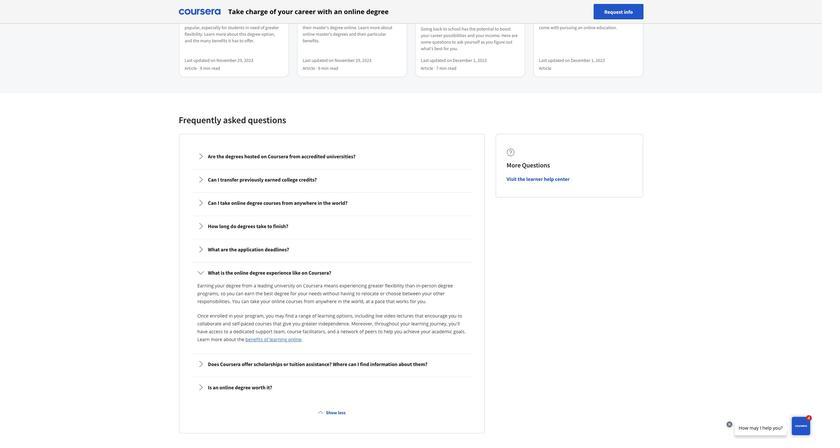 Task type: locate. For each thing, give the bounding box(es) containing it.
and down the flexibility.
[[185, 38, 192, 44]]

updated for a guide to online bachelor's degrees
[[194, 57, 210, 63]]

29, for bachelor's
[[238, 57, 243, 63]]

course
[[287, 329, 302, 335]]

greater down range
[[302, 321, 317, 327]]

2 2023 from the left
[[362, 57, 372, 63]]

1 vertical spatial anywhere
[[316, 299, 337, 305]]

to left finish?
[[267, 223, 272, 230]]

0 vertical spatial can
[[208, 177, 217, 183]]

2 horizontal spatial coursera
[[303, 283, 323, 289]]

november for master's
[[335, 57, 355, 63]]

0 vertical spatial find
[[285, 313, 294, 319]]

assistance?
[[306, 361, 332, 368]]

0 horizontal spatial best
[[264, 291, 273, 297]]

income.
[[485, 33, 501, 38]]

3 min from the left
[[440, 65, 447, 71]]

a inside a growing number of students are opting to earn their master's degree online. learn more about online master's degrees and their particular benefits.
[[303, 18, 305, 24]]

bachelor
[[198, 18, 215, 24]]

take inside how long do degrees take to finish? dropdown button
[[256, 223, 266, 230]]

4 article from the left
[[539, 65, 552, 71]]

december inside last updated on december 1, 2023 article
[[571, 57, 591, 63]]

min inside last updated on december 1, 2023 article · 7 min read
[[440, 65, 447, 71]]

0 vertical spatial greater
[[265, 25, 279, 31]]

career down back
[[431, 33, 443, 38]]

of
[[589, 5, 593, 12], [270, 7, 276, 16], [339, 18, 343, 24], [261, 25, 264, 31], [312, 313, 317, 319], [360, 329, 364, 335], [264, 337, 268, 343]]

that inside find out more about the specific benefits that come with pursuing an online education.
[[619, 18, 627, 24]]

the inside "dropdown button"
[[229, 247, 237, 253]]

charge
[[246, 7, 268, 16]]

for inside online bachelor degrees have become increasingly popular, especially for students in need of greater flexibility. learn more about this degree option, and the many benefits it has to offer.
[[222, 25, 227, 31]]

in inside dropdown button
[[318, 200, 322, 207]]

2 horizontal spatial learning
[[411, 321, 429, 327]]

best right what's
[[435, 46, 443, 52]]

0 vertical spatial has
[[462, 26, 469, 32]]

1 horizontal spatial greater
[[302, 321, 317, 327]]

1 vertical spatial or
[[284, 361, 288, 368]]

1 horizontal spatial find
[[360, 361, 369, 368]]

list containing are the degrees hosted on coursera from accredited universities?
[[190, 145, 474, 400]]

your up as
[[476, 33, 485, 38]]

1 horizontal spatial out
[[549, 18, 555, 24]]

about left them?
[[399, 361, 412, 368]]

of inside a growing number of students are opting to earn their master's degree online. learn more about online master's degrees and their particular benefits.
[[339, 18, 343, 24]]

2 horizontal spatial greater
[[368, 283, 384, 289]]

1 what from the top
[[208, 247, 220, 253]]

about inside dropdown button
[[399, 361, 412, 368]]

more
[[507, 161, 521, 169]]

best down leading
[[264, 291, 273, 297]]

2 9 from the left
[[318, 65, 320, 71]]

to up number at the left
[[321, 5, 326, 12]]

2 min from the left
[[321, 65, 329, 71]]

2 horizontal spatial ·
[[434, 65, 435, 71]]

0 horizontal spatial have
[[197, 329, 208, 335]]

0 horizontal spatial guide
[[189, 5, 202, 12]]

are down the long at the left of page
[[221, 247, 228, 253]]

earn right opting
[[387, 18, 395, 24]]

1 guide from the left
[[189, 5, 202, 12]]

0 horizontal spatial greater
[[265, 25, 279, 31]]

0 vertical spatial out
[[549, 18, 555, 24]]

has right it
[[232, 38, 239, 44]]

article
[[185, 65, 197, 71], [303, 65, 315, 71], [421, 65, 433, 71], [539, 65, 552, 71]]

2 horizontal spatial benefits
[[602, 18, 618, 24]]

read for master's
[[330, 65, 338, 71]]

visit
[[507, 176, 517, 183]]

a for a guide to online bachelor's degrees
[[185, 5, 188, 12]]

master's
[[342, 5, 361, 12]]

you right so
[[227, 291, 235, 297]]

1 vertical spatial have
[[197, 329, 208, 335]]

out inside the going back to school has the potential to boost your career possibilities and your income. here are some questions to ask yourself as you figure out what's best for you.
[[506, 39, 513, 45]]

1 vertical spatial has
[[232, 38, 239, 44]]

learning up independence.
[[318, 313, 335, 319]]

article for 10 surprising benefits of online learning
[[539, 65, 552, 71]]

9 for a guide to online bachelor's degrees
[[200, 65, 202, 71]]

3 article from the left
[[421, 65, 433, 71]]

3 last from the left
[[421, 57, 429, 63]]

pace
[[375, 299, 385, 305]]

0 horizontal spatial find
[[285, 313, 294, 319]]

1 last updated on november 29, 2023 article · 9 min read from the left
[[185, 57, 253, 71]]

0 horizontal spatial last updated on november 29, 2023 article · 9 min read
[[185, 57, 253, 71]]

can up you
[[236, 291, 244, 297]]

list
[[190, 145, 474, 400]]

2 article from the left
[[303, 65, 315, 71]]

coursera image
[[179, 6, 220, 17]]

has right school
[[462, 26, 469, 32]]

that down request info
[[619, 18, 627, 24]]

1 vertical spatial learn
[[204, 31, 215, 37]]

1 vertical spatial with
[[551, 25, 559, 31]]

you
[[232, 299, 240, 305]]

1 vertical spatial coursera
[[303, 283, 323, 289]]

last updated on december 1, 2023 article
[[539, 57, 605, 71]]

with right the come
[[551, 25, 559, 31]]

1 horizontal spatial min
[[321, 65, 329, 71]]

1 vertical spatial earn
[[245, 291, 255, 297]]

1 last from the left
[[185, 57, 193, 63]]

program,
[[245, 313, 265, 319]]

0 vertical spatial benefits
[[602, 18, 618, 24]]

online bachelor degrees have become increasingly popular, especially for students in need of greater flexibility. learn more about this degree option, and the many benefits it has to offer.
[[185, 18, 282, 44]]

you'll
[[449, 321, 460, 327]]

0 vertical spatial take
[[220, 200, 230, 207]]

you inside the going back to school has the potential to boost your career possibilities and your income. here are some questions to ask yourself as you figure out what's best for you.
[[486, 39, 493, 45]]

courses down earned
[[264, 200, 281, 207]]

a right at
[[371, 299, 374, 305]]

i inside 'dropdown button'
[[218, 177, 219, 183]]

3 2023 from the left
[[478, 57, 487, 63]]

earn inside a growing number of students are opting to earn their master's degree online. learn more about online master's degrees and their particular benefits.
[[387, 18, 395, 24]]

1 1, from the left
[[473, 57, 477, 63]]

1 degrees from the left
[[248, 5, 266, 12]]

long
[[219, 223, 230, 230]]

2 last updated on november 29, 2023 article · 9 min read from the left
[[303, 57, 372, 71]]

and down independence.
[[328, 329, 336, 335]]

0 horizontal spatial out
[[506, 39, 513, 45]]

0 vertical spatial anywhere
[[294, 200, 317, 207]]

for down possibilities
[[444, 46, 449, 52]]

1 9 from the left
[[200, 65, 202, 71]]

an right is
[[213, 385, 219, 391]]

degrees up become
[[248, 5, 266, 12]]

to up world,
[[356, 291, 360, 297]]

0 horizontal spatial students
[[228, 25, 245, 31]]

1 horizontal spatial their
[[357, 31, 367, 37]]

learn inside online bachelor degrees have become increasingly popular, especially for students in need of greater flexibility. learn more about this degree option, and the many benefits it has to offer.
[[204, 31, 215, 37]]

.
[[302, 337, 303, 343]]

going
[[421, 26, 432, 32]]

help inside once enrolled in your program, you may find a range of learning options, including live video lectures that encourage you to collaborate and self-paced courses that give you greater independence. moreover, throughout your learning journey, you'll have access to a dedicated support team, course facilitators, and a network of peers to help you achieve your academic goals. learn more about the
[[384, 329, 393, 335]]

updated
[[194, 57, 210, 63], [312, 57, 328, 63], [430, 57, 446, 63], [548, 57, 564, 63]]

out inside find out more about the specific benefits that come with pursuing an online education.
[[549, 18, 555, 24]]

3 · from the left
[[434, 65, 435, 71]]

29,
[[238, 57, 243, 63], [356, 57, 361, 63]]

2 vertical spatial i
[[358, 361, 359, 368]]

you
[[486, 39, 493, 45], [227, 291, 235, 297], [266, 313, 274, 319], [449, 313, 457, 319], [293, 321, 301, 327], [394, 329, 402, 335]]

2 november from the left
[[335, 57, 355, 63]]

of right range
[[312, 313, 317, 319]]

show less
[[326, 410, 346, 416]]

2 vertical spatial benefits
[[246, 337, 263, 343]]

1 29, from the left
[[238, 57, 243, 63]]

what down how
[[208, 247, 220, 253]]

december
[[453, 57, 473, 63], [571, 57, 591, 63]]

and inside a growing number of students are opting to earn their master's degree online. learn more about online master's degrees and their particular benefits.
[[349, 31, 357, 37]]

0 vertical spatial an
[[334, 7, 342, 16]]

1, inside last updated on december 1, 2023 article · 7 min read
[[473, 57, 477, 63]]

december inside last updated on december 1, 2023 article · 7 min read
[[453, 57, 473, 63]]

0 vertical spatial earn
[[387, 18, 395, 24]]

benefits
[[602, 18, 618, 24], [212, 38, 227, 44], [246, 337, 263, 343]]

what for what are the application deadlines?
[[208, 247, 220, 253]]

0 horizontal spatial 29,
[[238, 57, 243, 63]]

self-
[[232, 321, 241, 327]]

you left achieve
[[394, 329, 402, 335]]

are
[[208, 153, 216, 160]]

1 vertical spatial benefits
[[212, 38, 227, 44]]

1 horizontal spatial are
[[361, 18, 367, 24]]

coursera up earned
[[268, 153, 288, 160]]

updated inside last updated on december 1, 2023 article
[[548, 57, 564, 63]]

2 december from the left
[[571, 57, 591, 63]]

what
[[208, 247, 220, 253], [208, 270, 220, 276]]

questions down back
[[433, 39, 451, 45]]

have
[[232, 18, 241, 24], [197, 329, 208, 335]]

1 vertical spatial best
[[264, 291, 273, 297]]

1 horizontal spatial you.
[[450, 46, 458, 52]]

your up self-
[[234, 313, 244, 319]]

1 horizontal spatial ·
[[316, 65, 317, 71]]

out down the here
[[506, 39, 513, 45]]

access
[[209, 329, 223, 335]]

help left center
[[544, 176, 554, 183]]

9 for a guide to online master's degrees
[[318, 65, 320, 71]]

benefits of learning online link
[[246, 337, 302, 343]]

1 can from the top
[[208, 177, 217, 183]]

0 vertical spatial coursera
[[268, 153, 288, 160]]

is an online degree worth it?
[[208, 385, 272, 391]]

1 read from the left
[[212, 65, 220, 71]]

you up the course
[[293, 321, 301, 327]]

programs,
[[197, 291, 220, 297]]

more down opting
[[370, 25, 380, 31]]

4 updated from the left
[[548, 57, 564, 63]]

a guide to online master's degrees
[[303, 5, 380, 12]]

are left opting
[[361, 18, 367, 24]]

the left specific
[[580, 18, 586, 24]]

0 vertical spatial can
[[236, 291, 244, 297]]

1 horizontal spatial with
[[551, 25, 559, 31]]

article inside last updated on december 1, 2023 article
[[539, 65, 552, 71]]

does coursera offer scholarships or tuition assistance? where can i find information about them? button
[[192, 356, 472, 374]]

0 horizontal spatial are
[[221, 247, 228, 253]]

last inside last updated on december 1, 2023 article · 7 min read
[[421, 57, 429, 63]]

0 horizontal spatial with
[[318, 7, 332, 16]]

from down college
[[282, 200, 293, 207]]

2 updated from the left
[[312, 57, 328, 63]]

2 can from the top
[[208, 200, 217, 207]]

degrees for a guide to online master's degrees
[[362, 5, 380, 12]]

an up number at the left
[[334, 7, 342, 16]]

1, for last updated on december 1, 2023 article
[[592, 57, 595, 63]]

at
[[366, 299, 370, 305]]

a down independence.
[[337, 329, 340, 335]]

2 guide from the left
[[307, 5, 320, 12]]

10
[[539, 5, 545, 12]]

november
[[217, 57, 237, 63], [335, 57, 355, 63]]

specific
[[587, 18, 601, 24]]

how long do degrees take to finish? button
[[192, 217, 472, 236]]

1 horizontal spatial earn
[[387, 18, 395, 24]]

more inside online bachelor degrees have become increasingly popular, especially for students in need of greater flexibility. learn more about this degree option, and the many benefits it has to offer.
[[216, 31, 226, 37]]

here
[[502, 33, 511, 38]]

to up income.
[[495, 26, 499, 32]]

or inside dropdown button
[[284, 361, 288, 368]]

1 vertical spatial courses
[[286, 299, 303, 305]]

1 december from the left
[[453, 57, 473, 63]]

can inside the can i transfer previously earned college credits? 'dropdown button'
[[208, 177, 217, 183]]

with inside find out more about the specific benefits that come with pursuing an online education.
[[551, 25, 559, 31]]

coursera inside earning your degree from a leading university on coursera means experiencing greater flexibility than in-person degree programs, so you can earn the best degree for your needs without having to relocate or choose between your other responsibilities. you can take your online courses from anywhere in the world, at a pace that works for you.
[[303, 283, 323, 289]]

career up growing
[[295, 7, 316, 16]]

last updated on november 29, 2023 article · 9 min read for bachelor's
[[185, 57, 253, 71]]

1 vertical spatial out
[[506, 39, 513, 45]]

last updated on november 29, 2023 article · 9 min read for master's
[[303, 57, 372, 71]]

2 horizontal spatial read
[[448, 65, 457, 71]]

benefits left it
[[212, 38, 227, 44]]

1 updated from the left
[[194, 57, 210, 63]]

frequently
[[179, 114, 221, 126]]

0 horizontal spatial november
[[217, 57, 237, 63]]

degree inside online bachelor degrees have become increasingly popular, especially for students in need of greater flexibility. learn more about this degree option, and the many benefits it has to offer.
[[247, 31, 261, 37]]

1 min from the left
[[203, 65, 211, 71]]

1 horizontal spatial last updated on november 29, 2023 article · 9 min read
[[303, 57, 372, 71]]

1 vertical spatial what
[[208, 270, 220, 276]]

3 read from the left
[[448, 65, 457, 71]]

4 2023 from the left
[[596, 57, 605, 63]]

2 horizontal spatial an
[[578, 25, 583, 31]]

in left world?
[[318, 200, 322, 207]]

what inside dropdown button
[[208, 270, 220, 276]]

some
[[421, 39, 432, 45]]

1 vertical spatial are
[[512, 33, 518, 38]]

0 vertical spatial learn
[[358, 25, 369, 31]]

greater up 'relocate'
[[368, 283, 384, 289]]

2 read from the left
[[330, 65, 338, 71]]

1 horizontal spatial december
[[571, 57, 591, 63]]

1 vertical spatial find
[[360, 361, 369, 368]]

them?
[[413, 361, 428, 368]]

and
[[349, 31, 357, 37], [468, 33, 475, 38], [185, 38, 192, 44], [223, 321, 231, 327], [328, 329, 336, 335]]

request info button
[[594, 4, 644, 19]]

the inside online bachelor degrees have become increasingly popular, especially for students in need of greater flexibility. learn more about this degree option, and the many benefits it has to offer.
[[193, 38, 199, 44]]

greater inside earning your degree from a leading university on coursera means experiencing greater flexibility than in-person degree programs, so you can earn the best degree for your needs without having to relocate or choose between your other responsibilities. you can take your online courses from anywhere in the world, at a pace that works for you.
[[368, 283, 384, 289]]

1 · from the left
[[198, 65, 199, 71]]

0 horizontal spatial degrees
[[248, 5, 266, 12]]

what inside "dropdown button"
[[208, 247, 220, 253]]

benefits.
[[303, 38, 320, 44]]

1 horizontal spatial november
[[335, 57, 355, 63]]

1 vertical spatial i
[[218, 200, 219, 207]]

2 vertical spatial can
[[349, 361, 357, 368]]

earning
[[197, 283, 214, 289]]

visit the learner help center
[[507, 176, 570, 183]]

the down the flexibility.
[[193, 38, 199, 44]]

1 vertical spatial an
[[578, 25, 583, 31]]

leading
[[258, 283, 273, 289]]

about inside once enrolled in your program, you may find a range of learning options, including live video lectures that encourage you to collaborate and self-paced courses that give you greater independence. moreover, throughout your learning journey, you'll have access to a dedicated support team, course facilitators, and a network of peers to help you achieve your academic goals. learn more about the
[[224, 337, 236, 343]]

4 last from the left
[[539, 57, 547, 63]]

· inside last updated on december 1, 2023 article · 7 min read
[[434, 65, 435, 71]]

that down the may
[[273, 321, 282, 327]]

frequently asked questions
[[179, 114, 286, 126]]

is
[[208, 385, 212, 391]]

have down take
[[232, 18, 241, 24]]

3 updated from the left
[[430, 57, 446, 63]]

2 what from the top
[[208, 270, 220, 276]]

the down the 'dedicated'
[[237, 337, 244, 343]]

take left finish?
[[256, 223, 266, 230]]

2 vertical spatial courses
[[255, 321, 272, 327]]

0 horizontal spatial read
[[212, 65, 220, 71]]

has inside online bachelor degrees have become increasingly popular, especially for students in need of greater flexibility. learn more about this degree option, and the many benefits it has to offer.
[[232, 38, 239, 44]]

take
[[220, 200, 230, 207], [256, 223, 266, 230], [250, 299, 259, 305]]

the left application
[[229, 247, 237, 253]]

like
[[292, 270, 301, 276]]

1 vertical spatial greater
[[368, 283, 384, 289]]

2 · from the left
[[316, 65, 317, 71]]

1 vertical spatial students
[[228, 25, 245, 31]]

learning up achieve
[[411, 321, 429, 327]]

the inside once enrolled in your program, you may find a range of learning options, including live video lectures that encourage you to collaborate and self-paced courses that give you greater independence. moreover, throughout your learning journey, you'll have access to a dedicated support team, course facilitators, and a network of peers to help you achieve your academic goals. learn more about the
[[237, 337, 244, 343]]

video
[[384, 313, 396, 319]]

flexibility
[[385, 283, 404, 289]]

·
[[198, 65, 199, 71], [316, 65, 317, 71], [434, 65, 435, 71]]

0 horizontal spatial career
[[295, 7, 316, 16]]

2 vertical spatial learn
[[197, 337, 210, 343]]

offer
[[242, 361, 253, 368]]

that
[[619, 18, 627, 24], [386, 299, 395, 305], [415, 313, 424, 319], [273, 321, 282, 327]]

0 vertical spatial what
[[208, 247, 220, 253]]

0 horizontal spatial their
[[303, 25, 312, 31]]

what left is
[[208, 270, 220, 276]]

degree
[[366, 7, 389, 16], [330, 25, 343, 31], [247, 31, 261, 37], [247, 200, 263, 207], [250, 270, 265, 276], [226, 283, 241, 289], [438, 283, 453, 289], [274, 291, 289, 297], [235, 385, 251, 391]]

master's
[[313, 25, 329, 31]]

more
[[556, 18, 566, 24], [370, 25, 380, 31], [216, 31, 226, 37], [211, 337, 222, 343]]

learn down access
[[197, 337, 210, 343]]

enrolled
[[210, 313, 228, 319]]

read
[[212, 65, 220, 71], [330, 65, 338, 71], [448, 65, 457, 71]]

0 horizontal spatial min
[[203, 65, 211, 71]]

worth
[[252, 385, 266, 391]]

more down especially
[[216, 31, 226, 37]]

more inside a growing number of students are opting to earn their master's degree online. learn more about online master's degrees and their particular benefits.
[[370, 25, 380, 31]]

min
[[203, 65, 211, 71], [321, 65, 329, 71], [440, 65, 447, 71]]

0 vertical spatial learning
[[318, 313, 335, 319]]

guide
[[189, 5, 202, 12], [307, 5, 320, 12]]

2023 inside last updated on december 1, 2023 article
[[596, 57, 605, 63]]

of down moreover,
[[360, 329, 364, 335]]

2 degrees from the left
[[362, 5, 380, 12]]

updated for 10 surprising benefits of online learning
[[548, 57, 564, 63]]

0 horizontal spatial learning
[[270, 337, 287, 343]]

1 horizontal spatial an
[[334, 7, 342, 16]]

november down a growing number of students are opting to earn their master's degree online. learn more about online master's degrees and their particular benefits.
[[335, 57, 355, 63]]

1 vertical spatial questions
[[248, 114, 286, 126]]

independence.
[[319, 321, 350, 327]]

earn
[[387, 18, 395, 24], [245, 291, 255, 297]]

flexibility.
[[185, 31, 203, 37]]

lectures
[[397, 313, 414, 319]]

2 last from the left
[[303, 57, 311, 63]]

0 horizontal spatial 1,
[[473, 57, 477, 63]]

a growing number of students are opting to earn their master's degree online. learn more about online master's degrees and their particular benefits.
[[303, 18, 395, 44]]

about up pursuing
[[567, 18, 579, 24]]

a left leading
[[254, 283, 256, 289]]

1 horizontal spatial has
[[462, 26, 469, 32]]

greater down increasingly
[[265, 25, 279, 31]]

1 vertical spatial you.
[[418, 299, 427, 305]]

1 2023 from the left
[[244, 57, 253, 63]]

more questions
[[507, 161, 550, 169]]

can i take online degree courses from anywhere in the world?
[[208, 200, 348, 207]]

have down collaborate
[[197, 329, 208, 335]]

0 horizontal spatial help
[[384, 329, 393, 335]]

1 article from the left
[[185, 65, 197, 71]]

about inside a growing number of students are opting to earn their master's degree online. learn more about online master's degrees and their particular benefits.
[[381, 25, 393, 31]]

you left the may
[[266, 313, 274, 319]]

can for can i take online degree courses from anywhere in the world?
[[208, 200, 217, 207]]

2 1, from the left
[[592, 57, 595, 63]]

that down choose
[[386, 299, 395, 305]]

10 surprising benefits of online learning link
[[539, 5, 638, 12]]

help down throughout
[[384, 329, 393, 335]]

1, inside last updated on december 1, 2023 article
[[592, 57, 595, 63]]

about up it
[[227, 31, 238, 37]]

to
[[203, 5, 207, 12], [321, 5, 326, 12], [382, 18, 386, 24], [443, 26, 447, 32], [495, 26, 499, 32], [240, 38, 244, 44], [452, 39, 456, 45], [267, 223, 272, 230], [356, 291, 360, 297], [458, 313, 462, 319], [224, 329, 228, 335], [378, 329, 383, 335]]

take
[[228, 7, 244, 16]]

2 29, from the left
[[356, 57, 361, 63]]

1 horizontal spatial have
[[232, 18, 241, 24]]

0 horizontal spatial earn
[[245, 291, 255, 297]]

this
[[239, 31, 246, 37]]

and inside online bachelor degrees have become increasingly popular, especially for students in need of greater flexibility. learn more about this degree option, and the many benefits it has to offer.
[[185, 38, 192, 44]]

you inside earning your degree from a leading university on coursera means experiencing greater flexibility than in-person degree programs, so you can earn the best degree for your needs without having to relocate or choose between your other responsibilities. you can take your online courses from anywhere in the world, at a pace that works for you.
[[227, 291, 235, 297]]

2 vertical spatial greater
[[302, 321, 317, 327]]

are right the here
[[512, 33, 518, 38]]

the right are at the left top of the page
[[217, 153, 224, 160]]

for inside the going back to school has the potential to boost your career possibilities and your income. here are some questions to ask yourself as you figure out what's best for you.
[[444, 46, 449, 52]]

1 horizontal spatial coursera
[[268, 153, 288, 160]]

coursera left offer
[[220, 361, 241, 368]]

online up bachelor
[[208, 5, 223, 12]]

earn up the program,
[[245, 291, 255, 297]]

greater inside once enrolled in your program, you may find a range of learning options, including live video lectures that encourage you to collaborate and self-paced courses that give you greater independence. moreover, throughout your learning journey, you'll have access to a dedicated support team, course facilitators, and a network of peers to help you achieve your academic goals. learn more about the
[[302, 321, 317, 327]]

online inside earning your degree from a leading university on coursera means experiencing greater flexibility than in-person degree programs, so you can earn the best degree for your needs without having to relocate or choose between your other responsibilities. you can take your online courses from anywhere in the world, at a pace that works for you.
[[272, 299, 285, 305]]

1 vertical spatial take
[[256, 223, 266, 230]]

your
[[278, 7, 293, 16], [421, 33, 430, 38], [476, 33, 485, 38], [215, 283, 225, 289], [298, 291, 308, 297], [422, 291, 432, 297], [261, 299, 270, 305], [234, 313, 244, 319], [400, 321, 410, 327], [421, 329, 431, 335]]

1 november from the left
[[217, 57, 237, 63]]

and up yourself
[[468, 33, 475, 38]]

and left self-
[[223, 321, 231, 327]]

to inside online bachelor degrees have become increasingly popular, especially for students in need of greater flexibility. learn more about this degree option, and the many benefits it has to offer.
[[240, 38, 244, 44]]

i left "transfer"
[[218, 177, 219, 183]]

can
[[236, 291, 244, 297], [242, 299, 249, 305], [349, 361, 357, 368]]

application
[[238, 247, 264, 253]]

anywhere inside dropdown button
[[294, 200, 317, 207]]

students up online.
[[344, 18, 360, 24]]

can inside can i take online degree courses from anywhere in the world? dropdown button
[[208, 200, 217, 207]]

0 vertical spatial questions
[[433, 39, 451, 45]]

have inside once enrolled in your program, you may find a range of learning options, including live video lectures that encourage you to collaborate and self-paced courses that give you greater independence. moreover, throughout your learning journey, you'll have access to a dedicated support team, course facilitators, and a network of peers to help you achieve your academic goals. learn more about the
[[197, 329, 208, 335]]

1 horizontal spatial or
[[380, 291, 385, 297]]

benefits up education.
[[602, 18, 618, 24]]

courses inside once enrolled in your program, you may find a range of learning options, including live video lectures that encourage you to collaborate and self-paced courses that give you greater independence. moreover, throughout your learning journey, you'll have access to a dedicated support team, course facilitators, and a network of peers to help you achieve your academic goals. learn more about the
[[255, 321, 272, 327]]

benefits inside find out more about the specific benefits that come with pursuing an online education.
[[602, 18, 618, 24]]

2023 inside last updated on december 1, 2023 article · 7 min read
[[478, 57, 487, 63]]

0 horizontal spatial ·
[[198, 65, 199, 71]]

2 vertical spatial learning
[[270, 337, 287, 343]]

degrees inside dropdown button
[[237, 223, 255, 230]]

from left accredited
[[289, 153, 301, 160]]

does coursera offer scholarships or tuition assistance? where can i find information about them?
[[208, 361, 428, 368]]

1, for last updated on december 1, 2023 article · 7 min read
[[473, 57, 477, 63]]

take up the long at the left of page
[[220, 200, 230, 207]]

i for take
[[218, 200, 219, 207]]

does
[[208, 361, 219, 368]]

1 horizontal spatial students
[[344, 18, 360, 24]]

learn down opting
[[358, 25, 369, 31]]

november down it
[[217, 57, 237, 63]]

for right especially
[[222, 25, 227, 31]]

december for last updated on december 1, 2023 article
[[571, 57, 591, 63]]

2 horizontal spatial min
[[440, 65, 447, 71]]

last inside last updated on december 1, 2023 article
[[539, 57, 547, 63]]



Task type: describe. For each thing, give the bounding box(es) containing it.
do
[[231, 223, 236, 230]]

take inside can i take online degree courses from anywhere in the world? dropdown button
[[220, 200, 230, 207]]

· for a guide to online master's degrees
[[316, 65, 317, 71]]

to up you'll at right bottom
[[458, 313, 462, 319]]

transfer
[[220, 177, 239, 183]]

2023 for 10 surprising benefits of online learning
[[596, 57, 605, 63]]

guide for a guide to online master's degrees
[[307, 5, 320, 12]]

of inside online bachelor degrees have become increasingly popular, especially for students in need of greater flexibility. learn more about this degree option, and the many benefits it has to offer.
[[261, 25, 264, 31]]

degree up you
[[226, 283, 241, 289]]

min for master's
[[321, 65, 329, 71]]

team,
[[274, 329, 286, 335]]

find inside once enrolled in your program, you may find a range of learning options, including live video lectures that encourage you to collaborate and self-paced courses that give you greater independence. moreover, throughout your learning journey, you'll have access to a dedicated support team, course facilitators, and a network of peers to help you achieve your academic goals. learn more about the
[[285, 313, 294, 319]]

take inside earning your degree from a leading university on coursera means experiencing greater flexibility than in-person degree programs, so you can earn the best degree for your needs without having to relocate or choose between your other responsibilities. you can take your online courses from anywhere in the world, at a pace that works for you.
[[250, 299, 259, 305]]

popular,
[[185, 25, 201, 31]]

are inside a growing number of students are opting to earn their master's degree online. learn more about online master's degrees and their particular benefits.
[[361, 18, 367, 24]]

a left range
[[295, 313, 298, 319]]

a down self-
[[230, 329, 232, 335]]

can for can i transfer previously earned college credits?
[[208, 177, 217, 183]]

increasingly
[[259, 18, 282, 24]]

that right lectures
[[415, 313, 424, 319]]

master's
[[316, 31, 332, 37]]

experience
[[266, 270, 291, 276]]

responsibilities.
[[197, 299, 231, 305]]

give
[[283, 321, 291, 327]]

than
[[405, 283, 415, 289]]

can inside dropdown button
[[349, 361, 357, 368]]

of right benefits
[[589, 5, 593, 12]]

for down university
[[291, 291, 297, 297]]

from down needs
[[304, 299, 314, 305]]

you. inside earning your degree from a leading university on coursera means experiencing greater flexibility than in-person degree programs, so you can earn the best degree for your needs without having to relocate or choose between your other responsibilities. you can take your online courses from anywhere in the world, at a pace that works for you.
[[418, 299, 427, 305]]

your up increasingly
[[278, 7, 293, 16]]

have inside online bachelor degrees have become increasingly popular, especially for students in need of greater flexibility. learn more about this degree option, and the many benefits it has to offer.
[[232, 18, 241, 24]]

10 surprising benefits of online learning
[[539, 5, 630, 12]]

ask
[[457, 39, 464, 45]]

online up specific
[[594, 5, 609, 12]]

to right access
[[224, 329, 228, 335]]

may
[[275, 313, 284, 319]]

of down support
[[264, 337, 268, 343]]

on inside last updated on december 1, 2023 article
[[565, 57, 570, 63]]

how long do degrees take to finish?
[[208, 223, 288, 230]]

to right peers
[[378, 329, 383, 335]]

learner
[[527, 176, 543, 183]]

courses inside dropdown button
[[264, 200, 281, 207]]

journey,
[[430, 321, 448, 327]]

show less button
[[316, 407, 348, 419]]

degree down previously
[[247, 200, 263, 207]]

visit the learner help center link
[[507, 176, 570, 183]]

list inside frequently asked questions element
[[190, 145, 474, 400]]

to left ask
[[452, 39, 456, 45]]

last for a guide to online master's degrees
[[303, 57, 311, 63]]

the down leading
[[256, 291, 263, 297]]

what is the online degree experience like on coursera? button
[[192, 264, 472, 282]]

degrees inside online bachelor degrees have become increasingly popular, especially for students in need of greater flexibility. learn more about this degree option, and the many benefits it has to offer.
[[216, 18, 231, 24]]

you. inside the going back to school has the potential to boost your career possibilities and your income. here are some questions to ask yourself as you figure out what's best for you.
[[450, 46, 458, 52]]

your right achieve
[[421, 329, 431, 335]]

article for a guide to online master's degrees
[[303, 65, 315, 71]]

min for bachelor's
[[203, 65, 211, 71]]

what is the online degree experience like on coursera?
[[208, 270, 331, 276]]

what for what is the online degree experience like on coursera?
[[208, 270, 220, 276]]

november for bachelor's
[[217, 57, 237, 63]]

the right visit
[[518, 176, 526, 183]]

a guide to online bachelor's degrees link
[[185, 5, 283, 12]]

facilitators,
[[303, 329, 326, 335]]

about inside find out more about the specific benefits that come with pursuing an online education.
[[567, 18, 579, 24]]

to inside a growing number of students are opting to earn their master's degree online. learn more about online master's degrees and their particular benefits.
[[382, 18, 386, 24]]

to inside earning your degree from a leading university on coursera means experiencing greater flexibility than in-person degree programs, so you can earn the best degree for your needs without having to relocate or choose between your other responsibilities. you can take your online courses from anywhere in the world, at a pace that works for you.
[[356, 291, 360, 297]]

of up increasingly
[[270, 7, 276, 16]]

a for a guide to online master's degrees
[[303, 5, 306, 12]]

benefits of learning online .
[[246, 337, 303, 343]]

growing
[[306, 18, 322, 24]]

more inside once enrolled in your program, you may find a range of learning options, including live video lectures that encourage you to collaborate and self-paced courses that give you greater independence. moreover, throughout your learning journey, you'll have access to a dedicated support team, course facilitators, and a network of peers to help you achieve your academic goals. learn more about the
[[211, 337, 222, 343]]

your down lectures
[[400, 321, 410, 327]]

courses inside earning your degree from a leading university on coursera means experiencing greater flexibility than in-person degree programs, so you can earn the best degree for your needs without having to relocate or choose between your other responsibilities. you can take your online courses from anywhere in the world, at a pace that works for you.
[[286, 299, 303, 305]]

what are the application deadlines? button
[[192, 241, 472, 259]]

your down leading
[[261, 299, 270, 305]]

asked
[[223, 114, 246, 126]]

degrees inside a growing number of students are opting to earn their master's degree online. learn more about online master's degrees and their particular benefits.
[[333, 31, 348, 37]]

means
[[324, 283, 338, 289]]

your left needs
[[298, 291, 308, 297]]

an inside find out more about the specific benefits that come with pursuing an online education.
[[578, 25, 583, 31]]

bachelor's
[[224, 5, 247, 12]]

what are the application deadlines?
[[208, 247, 289, 253]]

1 vertical spatial learning
[[411, 321, 429, 327]]

for down the between
[[410, 299, 416, 305]]

2023 for a guide to online bachelor's degrees
[[244, 57, 253, 63]]

best inside the going back to school has the potential to boost your career possibilities and your income. here are some questions to ask yourself as you figure out what's best for you.
[[435, 46, 443, 52]]

the inside find out more about the specific benefits that come with pursuing an online education.
[[580, 18, 586, 24]]

1 horizontal spatial learning
[[318, 313, 335, 319]]

where
[[333, 361, 347, 368]]

without
[[323, 291, 339, 297]]

are the degrees hosted on coursera from accredited universities? button
[[192, 147, 472, 166]]

online inside online bachelor degrees have become increasingly popular, especially for students in need of greater flexibility. learn more about this degree option, and the many benefits it has to offer.
[[185, 18, 197, 24]]

1 vertical spatial can
[[242, 299, 249, 305]]

are inside the going back to school has the potential to boost your career possibilities and your income. here are some questions to ask yourself as you figure out what's best for you.
[[512, 33, 518, 38]]

december for last updated on december 1, 2023 article · 7 min read
[[453, 57, 473, 63]]

from left leading
[[242, 283, 253, 289]]

goals.
[[453, 329, 466, 335]]

about inside online bachelor degrees have become increasingly popular, especially for students in need of greater flexibility. learn more about this degree option, and the many benefits it has to offer.
[[227, 31, 238, 37]]

learn inside once enrolled in your program, you may find a range of learning options, including live video lectures that encourage you to collaborate and self-paced courses that give you greater independence. moreover, throughout your learning journey, you'll have access to a dedicated support team, course facilitators, and a network of peers to help you achieve your academic goals. learn more about the
[[197, 337, 210, 343]]

career inside the going back to school has the potential to boost your career possibilities and your income. here are some questions to ask yourself as you figure out what's best for you.
[[431, 33, 443, 38]]

degree up leading
[[250, 270, 265, 276]]

what's
[[421, 46, 434, 52]]

between
[[403, 291, 421, 297]]

the left world?
[[323, 200, 331, 207]]

0 vertical spatial their
[[303, 25, 312, 31]]

guide for a guide to online bachelor's degrees
[[189, 5, 202, 12]]

0 vertical spatial help
[[544, 176, 554, 183]]

a for a growing number of students are opting to earn their master's degree online. learn more about online master's degrees and their particular benefits.
[[303, 18, 305, 24]]

learn inside a growing number of students are opting to earn their master's degree online. learn more about online master's degrees and their particular benefits.
[[358, 25, 369, 31]]

offer.
[[245, 38, 254, 44]]

deadlines?
[[265, 247, 289, 253]]

credits?
[[299, 177, 317, 183]]

updated for a guide to online master's degrees
[[312, 57, 328, 63]]

scholarships
[[254, 361, 283, 368]]

online.
[[344, 25, 357, 31]]

learning
[[610, 5, 630, 12]]

a guide to online master's degrees link
[[303, 5, 401, 12]]

yourself
[[465, 39, 480, 45]]

benefits inside online bachelor degrees have become increasingly popular, especially for students in need of greater flexibility. learn more about this degree option, and the many benefits it has to offer.
[[212, 38, 227, 44]]

more inside find out more about the specific benefits that come with pursuing an online education.
[[556, 18, 566, 24]]

2023 for a guide to online master's degrees
[[362, 57, 372, 63]]

degree down university
[[274, 291, 289, 297]]

to right back
[[443, 26, 447, 32]]

0 vertical spatial career
[[295, 7, 316, 16]]

questions inside the going back to school has the potential to boost your career possibilities and your income. here are some questions to ask yourself as you figure out what's best for you.
[[433, 39, 451, 45]]

the down having
[[343, 299, 350, 305]]

article inside last updated on december 1, 2023 article · 7 min read
[[421, 65, 433, 71]]

having
[[341, 291, 355, 297]]

and inside the going back to school has the potential to boost your career possibilities and your income. here are some questions to ask yourself as you figure out what's best for you.
[[468, 33, 475, 38]]

0 vertical spatial with
[[318, 7, 332, 16]]

choose
[[386, 291, 401, 297]]

you up you'll at right bottom
[[449, 313, 457, 319]]

earn inside earning your degree from a leading university on coursera means experiencing greater flexibility than in-person degree programs, so you can earn the best degree for your needs without having to relocate or choose between your other responsibilities. you can take your online courses from anywhere in the world, at a pace that works for you.
[[245, 291, 255, 297]]

on inside earning your degree from a leading university on coursera means experiencing greater flexibility than in-person degree programs, so you can earn the best degree for your needs without having to relocate or choose between your other responsibilities. you can take your online courses from anywhere in the world, at a pace that works for you.
[[296, 283, 302, 289]]

person
[[422, 283, 437, 289]]

or inside earning your degree from a leading university on coursera means experiencing greater flexibility than in-person degree programs, so you can earn the best degree for your needs without having to relocate or choose between your other responsibilities. you can take your online courses from anywhere in the world, at a pace that works for you.
[[380, 291, 385, 297]]

the right is
[[226, 270, 233, 276]]

option,
[[261, 31, 275, 37]]

education.
[[597, 25, 617, 31]]

29, for master's
[[356, 57, 361, 63]]

your up some
[[421, 33, 430, 38]]

the inside the going back to school has the potential to boost your career possibilities and your income. here are some questions to ask yourself as you figure out what's best for you.
[[470, 26, 476, 32]]

that inside earning your degree from a leading university on coursera means experiencing greater flexibility than in-person degree programs, so you can earn the best degree for your needs without having to relocate or choose between your other responsibilities. you can take your online courses from anywhere in the world, at a pace that works for you.
[[386, 299, 395, 305]]

options,
[[337, 313, 354, 319]]

your up so
[[215, 283, 225, 289]]

info
[[624, 8, 633, 15]]

best inside earning your degree from a leading university on coursera means experiencing greater flexibility than in-person degree programs, so you can earn the best degree for your needs without having to relocate or choose between your other responsibilities. you can take your online courses from anywhere in the world, at a pace that works for you.
[[264, 291, 273, 297]]

degree up opting
[[366, 7, 389, 16]]

students inside a growing number of students are opting to earn their master's degree online. learn more about online master's degrees and their particular benefits.
[[344, 18, 360, 24]]

find inside dropdown button
[[360, 361, 369, 368]]

can i transfer previously earned college credits?
[[208, 177, 317, 183]]

find out more about the specific benefits that come with pursuing an online education.
[[539, 18, 627, 31]]

degrees for a guide to online bachelor's degrees
[[248, 5, 266, 12]]

your down person at the bottom of the page
[[422, 291, 432, 297]]

2 vertical spatial coursera
[[220, 361, 241, 368]]

are the degrees hosted on coursera from accredited universities?
[[208, 153, 356, 160]]

anywhere inside earning your degree from a leading university on coursera means experiencing greater flexibility than in-person degree programs, so you can earn the best degree for your needs without having to relocate or choose between your other responsibilities. you can take your online courses from anywhere in the world, at a pace that works for you.
[[316, 299, 337, 305]]

universities?
[[327, 153, 356, 160]]

last for 10 surprising benefits of online learning
[[539, 57, 547, 63]]

greater inside online bachelor degrees have become increasingly popular, especially for students in need of greater flexibility. learn more about this degree option, and the many benefits it has to offer.
[[265, 25, 279, 31]]

on inside last updated on december 1, 2023 article · 7 min read
[[447, 57, 452, 63]]

online inside a growing number of students are opting to earn their master's degree online. learn more about online master's degrees and their particular benefits.
[[303, 31, 315, 37]]

updated inside last updated on december 1, 2023 article · 7 min read
[[430, 57, 446, 63]]

online up number at the left
[[327, 5, 341, 12]]

especially
[[202, 25, 221, 31]]

students inside online bachelor degrees have become increasingly popular, especially for students in need of greater flexibility. learn more about this degree option, and the many benefits it has to offer.
[[228, 25, 245, 31]]

dedicated
[[233, 329, 255, 335]]

take charge of your career with an online degree
[[228, 7, 389, 16]]

tuition
[[289, 361, 305, 368]]

degree left worth
[[235, 385, 251, 391]]

· for a guide to online bachelor's degrees
[[198, 65, 199, 71]]

0 horizontal spatial questions
[[248, 114, 286, 126]]

last updated on december 1, 2023 article · 7 min read
[[421, 57, 487, 71]]

accredited
[[302, 153, 326, 160]]

has inside the going back to school has the potential to boost your career possibilities and your income. here are some questions to ask yourself as you figure out what's best for you.
[[462, 26, 469, 32]]

read inside last updated on december 1, 2023 article · 7 min read
[[448, 65, 457, 71]]

number
[[323, 18, 338, 24]]

college
[[282, 177, 298, 183]]

an inside the is an online degree worth it? dropdown button
[[213, 385, 219, 391]]

find
[[539, 18, 548, 24]]

finish?
[[273, 223, 288, 230]]

paced
[[241, 321, 254, 327]]

1 vertical spatial their
[[357, 31, 367, 37]]

center
[[555, 176, 570, 183]]

benefits inside list
[[246, 337, 263, 343]]

relocate
[[362, 291, 379, 297]]

online inside find out more about the specific benefits that come with pursuing an online education.
[[584, 25, 596, 31]]

read for bachelor's
[[212, 65, 220, 71]]

to inside dropdown button
[[267, 223, 272, 230]]

in inside earning your degree from a leading university on coursera means experiencing greater flexibility than in-person degree programs, so you can earn the best degree for your needs without having to relocate or choose between your other responsibilities. you can take your online courses from anywhere in the world, at a pace that works for you.
[[338, 299, 342, 305]]

degrees inside dropdown button
[[225, 153, 243, 160]]

i for transfer
[[218, 177, 219, 183]]

article for a guide to online bachelor's degrees
[[185, 65, 197, 71]]

degree up other
[[438, 283, 453, 289]]

achieve
[[404, 329, 420, 335]]

frequently asked questions element
[[174, 114, 649, 440]]

in inside once enrolled in your program, you may find a range of learning options, including live video lectures that encourage you to collaborate and self-paced courses that give you greater independence. moreover, throughout your learning journey, you'll have access to a dedicated support team, course facilitators, and a network of peers to help you achieve your academic goals. learn more about the
[[229, 313, 233, 319]]

academic
[[432, 329, 452, 335]]

are inside "dropdown button"
[[221, 247, 228, 253]]

so
[[221, 291, 226, 297]]

moreover,
[[352, 321, 374, 327]]

in inside online bachelor degrees have become increasingly popular, especially for students in need of greater flexibility. learn more about this degree option, and the many benefits it has to offer.
[[246, 25, 249, 31]]

opting
[[368, 18, 381, 24]]

peers
[[365, 329, 377, 335]]

school
[[448, 26, 461, 32]]

last for a guide to online bachelor's degrees
[[185, 57, 193, 63]]

show
[[326, 410, 337, 416]]

previously
[[240, 177, 264, 183]]

world?
[[332, 200, 348, 207]]

is an online degree worth it? button
[[192, 379, 472, 397]]

degree inside a growing number of students are opting to earn their master's degree online. learn more about online master's degrees and their particular benefits.
[[330, 25, 343, 31]]

less
[[338, 410, 346, 416]]

to up bachelor
[[203, 5, 207, 12]]

needs
[[309, 291, 322, 297]]



Task type: vqa. For each thing, say whether or not it's contained in the screenshot.
left the read
yes



